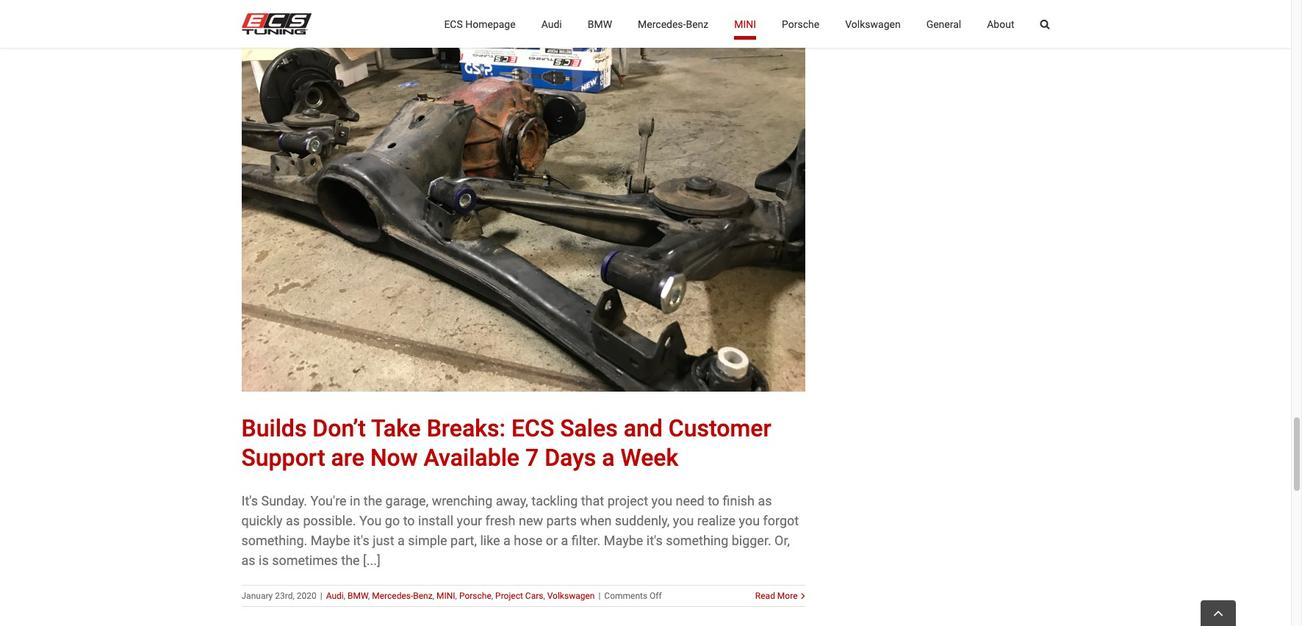 Task type: vqa. For each thing, say whether or not it's contained in the screenshot.
General
yes



Task type: describe. For each thing, give the bounding box(es) containing it.
[...]
[[363, 553, 381, 568]]

about
[[987, 18, 1014, 30]]

0 horizontal spatial mini link
[[437, 591, 455, 601]]

you up suddenly,
[[651, 493, 672, 509]]

sales
[[560, 415, 618, 443]]

available
[[424, 444, 520, 472]]

when
[[580, 513, 612, 528]]

like
[[480, 533, 500, 548]]

1 vertical spatial volkswagen
[[547, 591, 595, 601]]

1 maybe from the left
[[311, 533, 350, 548]]

0 horizontal spatial as
[[241, 553, 255, 568]]

now
[[370, 444, 418, 472]]

0 vertical spatial bmw link
[[588, 0, 612, 48]]

realize
[[697, 513, 736, 528]]

homepage
[[465, 18, 516, 30]]

1 vertical spatial mini
[[437, 591, 455, 601]]

mercedes-benz
[[638, 18, 709, 30]]

ecs tuning logo image
[[241, 13, 311, 35]]

is
[[259, 553, 269, 568]]

builds don't take breaks: ecs sales and customer support are now available 7 days a week image
[[241, 0, 805, 392]]

simple
[[408, 533, 447, 548]]

you up "bigger."
[[739, 513, 760, 528]]

it's sunday. you're in the garage, wrenching away, tackling that project you need to finish as quickly as possible. you go to install your fresh new parts when suddenly, you realize you forgot something. maybe it's just a simple part, like a hose or a filter. maybe it's something bigger. or, as is sometimes the [...]
[[241, 493, 799, 568]]

ecs homepage link
[[444, 0, 516, 48]]

more
[[777, 591, 798, 601]]

1 vertical spatial mercedes-benz link
[[372, 591, 433, 601]]

forgot
[[763, 513, 799, 528]]

general
[[926, 18, 961, 30]]

cars
[[525, 591, 543, 601]]

1 vertical spatial audi
[[326, 591, 344, 601]]

0 vertical spatial ecs
[[444, 18, 463, 30]]

you
[[359, 513, 382, 528]]

days
[[545, 444, 596, 472]]

read
[[755, 591, 775, 601]]

1 horizontal spatial as
[[286, 513, 300, 528]]

1 horizontal spatial benz
[[686, 18, 709, 30]]

7
[[525, 444, 539, 472]]

comments
[[604, 591, 648, 601]]

2 , from the left
[[368, 591, 370, 601]]

that
[[581, 493, 604, 509]]

2 horizontal spatial as
[[758, 493, 772, 509]]

project
[[495, 591, 523, 601]]

part,
[[451, 533, 477, 548]]

filter.
[[572, 533, 601, 548]]

0 horizontal spatial bmw
[[348, 591, 368, 601]]

a right the like
[[503, 533, 511, 548]]

0 vertical spatial porsche link
[[782, 0, 820, 48]]

new
[[519, 513, 543, 528]]

2 it's from the left
[[647, 533, 663, 548]]

install
[[418, 513, 453, 528]]

garage,
[[385, 493, 429, 509]]

ecs inside the builds don't take breaks: ecs sales and customer support are now available 7 days a week
[[511, 415, 554, 443]]

0 vertical spatial porsche
[[782, 18, 820, 30]]

in
[[350, 493, 360, 509]]

0 vertical spatial volkswagen
[[845, 18, 901, 30]]

1 horizontal spatial bmw
[[588, 18, 612, 30]]

quickly
[[241, 513, 283, 528]]

1 horizontal spatial audi
[[541, 18, 562, 30]]

1 vertical spatial bmw link
[[348, 591, 368, 601]]

off
[[650, 591, 662, 601]]

1 horizontal spatial audi link
[[541, 0, 562, 48]]

you're
[[311, 493, 347, 509]]

take
[[371, 415, 421, 443]]

breaks:
[[427, 415, 506, 443]]

january
[[241, 591, 273, 601]]

you down need
[[673, 513, 694, 528]]

don't
[[313, 415, 366, 443]]

read more
[[755, 591, 798, 601]]

project cars link
[[495, 591, 543, 601]]



Task type: locate. For each thing, give the bounding box(es) containing it.
it's
[[353, 533, 369, 548], [647, 533, 663, 548]]

1 vertical spatial to
[[403, 513, 415, 528]]

2 maybe from the left
[[604, 533, 643, 548]]

it's down suddenly,
[[647, 533, 663, 548]]

about link
[[987, 0, 1014, 48]]

1 horizontal spatial bmw link
[[588, 0, 612, 48]]

1 vertical spatial porsche
[[459, 591, 491, 601]]

0 vertical spatial the
[[364, 493, 382, 509]]

maybe down possible.
[[311, 533, 350, 548]]

1 it's from the left
[[353, 533, 369, 548]]

a right just
[[398, 533, 405, 548]]

0 vertical spatial audi
[[541, 18, 562, 30]]

general link
[[926, 0, 961, 48]]

it's
[[241, 493, 258, 509]]

0 horizontal spatial mini
[[437, 591, 455, 601]]

customer
[[669, 415, 771, 443]]

1 , from the left
[[344, 591, 345, 601]]

1 vertical spatial the
[[341, 553, 360, 568]]

| right the 2020
[[320, 591, 322, 601]]

1 horizontal spatial mini
[[734, 18, 756, 30]]

to right go
[[403, 513, 415, 528]]

support
[[241, 444, 325, 472]]

as
[[758, 493, 772, 509], [286, 513, 300, 528], [241, 553, 255, 568]]

a inside the builds don't take breaks: ecs sales and customer support are now available 7 days a week
[[602, 444, 615, 472]]

go
[[385, 513, 400, 528]]

0 horizontal spatial to
[[403, 513, 415, 528]]

mini link right mercedes-benz
[[734, 0, 756, 48]]

0 vertical spatial bmw
[[588, 18, 612, 30]]

bmw link
[[588, 0, 612, 48], [348, 591, 368, 601]]

a
[[602, 444, 615, 472], [398, 533, 405, 548], [503, 533, 511, 548], [561, 533, 568, 548]]

1 vertical spatial porsche link
[[459, 591, 491, 601]]

0 vertical spatial mercedes-
[[638, 18, 686, 30]]

1 vertical spatial as
[[286, 513, 300, 528]]

ecs left homepage
[[444, 18, 463, 30]]

1 horizontal spatial volkswagen
[[845, 18, 901, 30]]

builds don't take breaks: ecs sales and customer support are now available 7 days a week
[[241, 415, 771, 472]]

volkswagen left general link
[[845, 18, 901, 30]]

volkswagen
[[845, 18, 901, 30], [547, 591, 595, 601]]

as up forgot
[[758, 493, 772, 509]]

0 vertical spatial mercedes-benz link
[[638, 0, 709, 48]]

volkswagen right cars at bottom left
[[547, 591, 595, 601]]

4 , from the left
[[455, 591, 457, 601]]

0 horizontal spatial mercedes-benz link
[[372, 591, 433, 601]]

tackling
[[532, 493, 578, 509]]

1 horizontal spatial mercedes-benz link
[[638, 0, 709, 48]]

1 horizontal spatial porsche link
[[782, 0, 820, 48]]

mini link down part,
[[437, 591, 455, 601]]

it's down you at the left bottom of page
[[353, 533, 369, 548]]

0 horizontal spatial bmw link
[[348, 591, 368, 601]]

,
[[344, 591, 345, 601], [368, 591, 370, 601], [433, 591, 434, 601], [455, 591, 457, 601], [491, 591, 493, 601], [543, 591, 545, 601]]

your
[[457, 513, 482, 528]]

2 | from the left
[[598, 591, 601, 601]]

porsche link
[[782, 0, 820, 48], [459, 591, 491, 601]]

ecs up 7
[[511, 415, 554, 443]]

1 vertical spatial audi link
[[326, 591, 344, 601]]

1 vertical spatial bmw
[[348, 591, 368, 601]]

as left is
[[241, 553, 255, 568]]

0 horizontal spatial the
[[341, 553, 360, 568]]

read more link
[[755, 589, 798, 603]]

the left [...]
[[341, 553, 360, 568]]

audi link right the 2020
[[326, 591, 344, 601]]

0 horizontal spatial it's
[[353, 533, 369, 548]]

a down sales
[[602, 444, 615, 472]]

wrenching
[[432, 493, 493, 509]]

parts
[[546, 513, 577, 528]]

maybe down suddenly,
[[604, 533, 643, 548]]

mercedes-
[[638, 18, 686, 30], [372, 591, 413, 601]]

a right or
[[561, 533, 568, 548]]

january 23rd, 2020 | audi , bmw , mercedes-benz , mini , porsche , project cars , volkswagen | comments off
[[241, 591, 662, 601]]

something
[[666, 533, 728, 548]]

hose
[[514, 533, 543, 548]]

as down the sunday.
[[286, 513, 300, 528]]

1 vertical spatial benz
[[413, 591, 433, 601]]

1 horizontal spatial maybe
[[604, 533, 643, 548]]

1 vertical spatial ecs
[[511, 415, 554, 443]]

bmw
[[588, 18, 612, 30], [348, 591, 368, 601]]

0 vertical spatial mini link
[[734, 0, 756, 48]]

bmw left mercedes-benz
[[588, 18, 612, 30]]

0 vertical spatial as
[[758, 493, 772, 509]]

mini down part,
[[437, 591, 455, 601]]

possible.
[[303, 513, 356, 528]]

|
[[320, 591, 322, 601], [598, 591, 601, 601]]

bmw link left mercedes-benz
[[588, 0, 612, 48]]

sunday.
[[261, 493, 307, 509]]

suddenly,
[[615, 513, 670, 528]]

audi right the 2020
[[326, 591, 344, 601]]

are
[[331, 444, 364, 472]]

1 horizontal spatial porsche
[[782, 18, 820, 30]]

3 , from the left
[[433, 591, 434, 601]]

just
[[373, 533, 394, 548]]

or
[[546, 533, 558, 548]]

finish
[[723, 493, 755, 509]]

0 horizontal spatial ecs
[[444, 18, 463, 30]]

builds don't take breaks: ecs sales and customer support are now available 7 days a week link
[[241, 415, 771, 472]]

audi link
[[541, 0, 562, 48], [326, 591, 344, 601]]

1 horizontal spatial volkswagen link
[[845, 0, 901, 48]]

2 vertical spatial as
[[241, 553, 255, 568]]

0 horizontal spatial volkswagen link
[[547, 591, 595, 601]]

bmw link down [...]
[[348, 591, 368, 601]]

bmw down [...]
[[348, 591, 368, 601]]

to
[[708, 493, 720, 509], [403, 513, 415, 528]]

0 horizontal spatial audi link
[[326, 591, 344, 601]]

away,
[[496, 493, 528, 509]]

audi
[[541, 18, 562, 30], [326, 591, 344, 601]]

5 , from the left
[[491, 591, 493, 601]]

mini
[[734, 18, 756, 30], [437, 591, 455, 601]]

the right in
[[364, 493, 382, 509]]

0 vertical spatial audi link
[[541, 0, 562, 48]]

0 vertical spatial benz
[[686, 18, 709, 30]]

to up realize
[[708, 493, 720, 509]]

you
[[651, 493, 672, 509], [673, 513, 694, 528], [739, 513, 760, 528]]

maybe
[[311, 533, 350, 548], [604, 533, 643, 548]]

audi link right homepage
[[541, 0, 562, 48]]

the
[[364, 493, 382, 509], [341, 553, 360, 568]]

bigger.
[[732, 533, 771, 548]]

something.
[[241, 533, 307, 548]]

1 horizontal spatial it's
[[647, 533, 663, 548]]

volkswagen link right cars at bottom left
[[547, 591, 595, 601]]

1 horizontal spatial to
[[708, 493, 720, 509]]

mercedes-benz link
[[638, 0, 709, 48], [372, 591, 433, 601]]

1 vertical spatial mercedes-
[[372, 591, 413, 601]]

0 horizontal spatial audi
[[326, 591, 344, 601]]

0 horizontal spatial porsche link
[[459, 591, 491, 601]]

ecs
[[444, 18, 463, 30], [511, 415, 554, 443]]

mini right mercedes-benz
[[734, 18, 756, 30]]

23rd,
[[275, 591, 295, 601]]

builds
[[241, 415, 307, 443]]

or,
[[775, 533, 790, 548]]

2020
[[297, 591, 317, 601]]

0 vertical spatial mini
[[734, 18, 756, 30]]

0 vertical spatial volkswagen link
[[845, 0, 901, 48]]

and
[[624, 415, 663, 443]]

0 horizontal spatial volkswagen
[[547, 591, 595, 601]]

project
[[607, 493, 648, 509]]

0 horizontal spatial mercedes-
[[372, 591, 413, 601]]

volkswagen link
[[845, 0, 901, 48], [547, 591, 595, 601]]

fresh
[[485, 513, 516, 528]]

6 , from the left
[[543, 591, 545, 601]]

benz
[[686, 18, 709, 30], [413, 591, 433, 601]]

1 horizontal spatial mini link
[[734, 0, 756, 48]]

1 vertical spatial volkswagen link
[[547, 591, 595, 601]]

mini link
[[734, 0, 756, 48], [437, 591, 455, 601]]

need
[[676, 493, 705, 509]]

0 horizontal spatial |
[[320, 591, 322, 601]]

1 vertical spatial mini link
[[437, 591, 455, 601]]

sometimes
[[272, 553, 338, 568]]

1 horizontal spatial ecs
[[511, 415, 554, 443]]

1 | from the left
[[320, 591, 322, 601]]

0 horizontal spatial porsche
[[459, 591, 491, 601]]

0 vertical spatial to
[[708, 493, 720, 509]]

porsche
[[782, 18, 820, 30], [459, 591, 491, 601]]

ecs homepage
[[444, 18, 516, 30]]

1 horizontal spatial mercedes-
[[638, 18, 686, 30]]

0 horizontal spatial benz
[[413, 591, 433, 601]]

1 horizontal spatial |
[[598, 591, 601, 601]]

0 horizontal spatial maybe
[[311, 533, 350, 548]]

audi right homepage
[[541, 18, 562, 30]]

| left comments
[[598, 591, 601, 601]]

volkswagen link left general link
[[845, 0, 901, 48]]

1 horizontal spatial the
[[364, 493, 382, 509]]

week
[[621, 444, 678, 472]]



